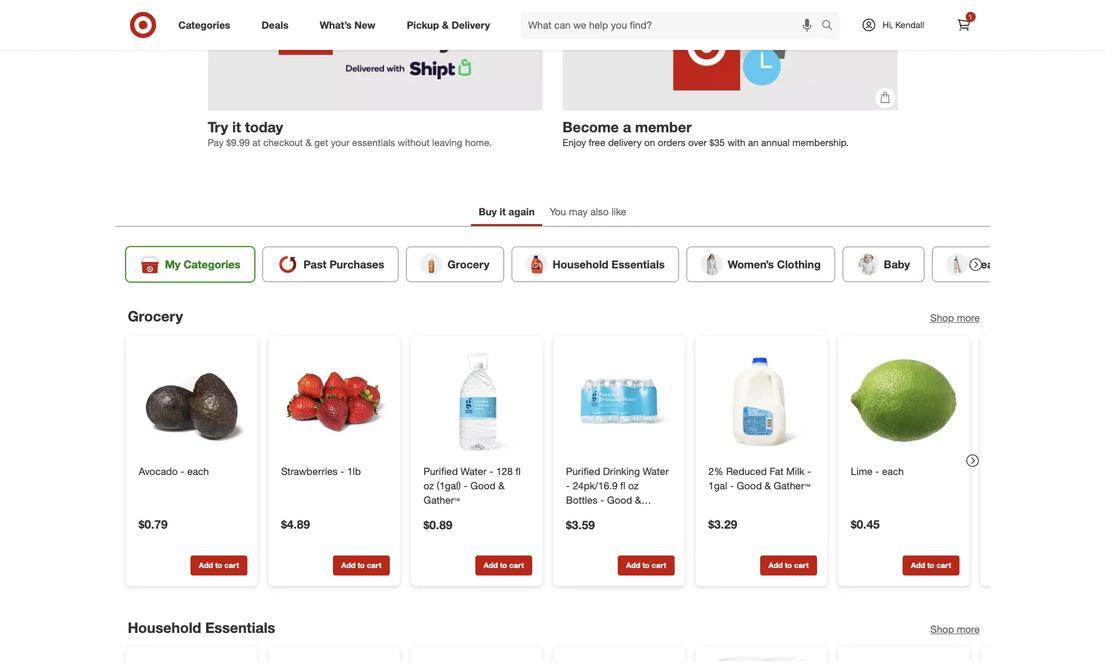 Task type: locate. For each thing, give the bounding box(es) containing it.
it up $9.99
[[232, 118, 241, 136]]

3 cart from the left
[[509, 561, 524, 570]]

gather™ down bottles
[[566, 508, 602, 521]]

$0.79
[[138, 517, 167, 532]]

oz
[[423, 480, 434, 492], [628, 480, 639, 492]]

categories
[[178, 18, 230, 31], [183, 258, 240, 271]]

1 horizontal spatial fl
[[620, 480, 626, 492]]

it inside buy it again link
[[500, 206, 506, 218]]

(1gal)
[[437, 480, 461, 492]]

& inside purified water - 128 fl oz (1gal) - good & gather™
[[498, 480, 505, 492]]

0 horizontal spatial oz
[[423, 480, 434, 492]]

pickup
[[407, 18, 439, 31]]

good inside purified drinking water - 24pk/16.9 fl oz bottles - good & gather™ $3.59
[[607, 494, 632, 507]]

1 more from the top
[[957, 312, 980, 324]]

0 vertical spatial shop more button
[[931, 311, 980, 325]]

0 horizontal spatial grocery
[[128, 308, 183, 325]]

grocery button
[[406, 247, 504, 283]]

$9.99
[[226, 137, 250, 149]]

- left 128
[[489, 466, 493, 478]]

1 vertical spatial household
[[128, 619, 201, 637]]

& right pickup
[[442, 18, 449, 31]]

4 add from the left
[[626, 561, 640, 570]]

make-a-size paper towels - smartly™ image
[[706, 658, 817, 662], [706, 658, 817, 662]]

1 horizontal spatial grocery
[[447, 258, 489, 271]]

at
[[253, 137, 261, 149]]

2 oz from the left
[[628, 480, 639, 492]]

purified inside purified drinking water - 24pk/16.9 fl oz bottles - good & gather™ $3.59
[[566, 466, 600, 478]]

1 each from the left
[[187, 466, 209, 478]]

household essentials
[[553, 258, 665, 271], [128, 619, 275, 637]]

2% reduced fat milk - 1gal - good & gather™
[[709, 466, 811, 492]]

2 shop more button from the top
[[931, 623, 980, 637]]

each right avocado
[[187, 466, 209, 478]]

0 vertical spatial it
[[232, 118, 241, 136]]

deals
[[262, 18, 289, 31]]

1 vertical spatial shop more
[[931, 624, 980, 636]]

to for $3.29
[[785, 561, 792, 570]]

home.
[[465, 137, 492, 149]]

0 vertical spatial grocery
[[447, 258, 489, 271]]

0 vertical spatial household essentials
[[553, 258, 665, 271]]

2% reduced fat milk - 1gal - good & gather™ link
[[709, 465, 815, 493]]

baby
[[884, 258, 910, 271]]

each right lime
[[882, 466, 904, 478]]

1 shop more from the top
[[931, 312, 980, 324]]

128
[[496, 466, 513, 478]]

fl inside purified drinking water - 24pk/16.9 fl oz bottles - good & gather™ $3.59
[[620, 480, 626, 492]]

avocado - each image
[[136, 346, 247, 457], [136, 346, 247, 457]]

0 vertical spatial gather™
[[774, 480, 810, 492]]

1 vertical spatial fl
[[620, 480, 626, 492]]

0 vertical spatial essentials
[[612, 258, 665, 271]]

6 cart from the left
[[937, 561, 951, 570]]

water up (1gal)
[[461, 466, 487, 478]]

0 horizontal spatial fl
[[516, 466, 521, 478]]

5 to from the left
[[785, 561, 792, 570]]

$3.29
[[709, 517, 737, 532]]

2 add to cart from the left
[[341, 561, 381, 570]]

good down 24pk/16.9
[[607, 494, 632, 507]]

6 add to cart from the left
[[911, 561, 951, 570]]

purified drinking water - 24pk/16.9 fl oz bottles - good & gather™ $3.59
[[566, 466, 669, 532]]

5 cart from the left
[[794, 561, 809, 570]]

0 horizontal spatial it
[[232, 118, 241, 136]]

$0.45
[[851, 517, 880, 532]]

fl right 128
[[516, 466, 521, 478]]

2% reduced fat milk - 1gal - good & gather™ image
[[706, 346, 817, 457], [706, 346, 817, 457]]

1 add to cart button from the left
[[190, 556, 247, 576]]

1 horizontal spatial good
[[607, 494, 632, 507]]

2 water from the left
[[643, 466, 669, 478]]

you
[[550, 206, 566, 218]]

2 cart from the left
[[367, 561, 381, 570]]

- right avocado
[[180, 466, 184, 478]]

add for $3.59
[[626, 561, 640, 570]]

2 vertical spatial gather™
[[566, 508, 602, 521]]

add to cart for $4.89
[[341, 561, 381, 570]]

2 shop more from the top
[[931, 624, 980, 636]]

5 add from the left
[[769, 561, 783, 570]]

purified up (1gal)
[[423, 466, 458, 478]]

checkout
[[263, 137, 303, 149]]

without
[[398, 137, 430, 149]]

gather™ down the milk
[[774, 480, 810, 492]]

0 horizontal spatial water
[[461, 466, 487, 478]]

it for try
[[232, 118, 241, 136]]

essentials
[[612, 258, 665, 271], [205, 619, 275, 637]]

& inside try it today pay $9.99 at checkout & get your essentials without leaving home.
[[306, 137, 312, 149]]

1 add to cart from the left
[[199, 561, 239, 570]]

$4.89
[[281, 517, 310, 532]]

3 add to cart button from the left
[[475, 556, 532, 576]]

strawberries - 1lb
[[281, 466, 361, 478]]

household essentials button
[[511, 247, 679, 283]]

past purchases
[[303, 258, 384, 271]]

1 vertical spatial gather™
[[423, 494, 460, 507]]

grocery down my at top left
[[128, 308, 183, 325]]

purified water - 128 fl oz (1gal) - good & gather™ image
[[421, 346, 532, 457], [421, 346, 532, 457]]

$35
[[710, 137, 725, 149]]

1 cart from the left
[[224, 561, 239, 570]]

purified up 24pk/16.9
[[566, 466, 600, 478]]

shop more for grocery
[[931, 312, 980, 324]]

gather™ inside the "2% reduced fat milk - 1gal - good & gather™"
[[774, 480, 810, 492]]

may
[[569, 206, 588, 218]]

avocado - each link
[[138, 465, 245, 479]]

1 horizontal spatial water
[[643, 466, 669, 478]]

deals link
[[251, 11, 304, 39]]

2 to from the left
[[357, 561, 365, 570]]

lime - each link
[[851, 465, 957, 479]]

1 horizontal spatial oz
[[628, 480, 639, 492]]

1 vertical spatial more
[[957, 624, 980, 636]]

1 vertical spatial shop
[[931, 624, 955, 636]]

shop
[[931, 312, 955, 324], [931, 624, 955, 636]]

1 purified from the left
[[423, 466, 458, 478]]

1 water from the left
[[461, 466, 487, 478]]

add for $0.79
[[199, 561, 213, 570]]

0 horizontal spatial gather™
[[423, 494, 460, 507]]

- left 1lb
[[340, 466, 344, 478]]

water
[[461, 466, 487, 478], [643, 466, 669, 478]]

1 vertical spatial grocery
[[128, 308, 183, 325]]

more
[[957, 312, 980, 324], [957, 624, 980, 636]]

1 vertical spatial it
[[500, 206, 506, 218]]

0 vertical spatial household
[[553, 258, 608, 271]]

0 horizontal spatial essentials
[[205, 619, 275, 637]]

past purchases button
[[262, 247, 399, 283]]

& inside purified drinking water - 24pk/16.9 fl oz bottles - good & gather™ $3.59
[[635, 494, 641, 507]]

1 vertical spatial household essentials
[[128, 619, 275, 637]]

fl
[[516, 466, 521, 478], [620, 480, 626, 492]]

2 horizontal spatial good
[[737, 480, 762, 492]]

& down 128
[[498, 480, 505, 492]]

water right drinking
[[643, 466, 669, 478]]

my
[[165, 258, 180, 271]]

1 horizontal spatial each
[[882, 466, 904, 478]]

1 horizontal spatial household essentials
[[553, 258, 665, 271]]

0 vertical spatial categories
[[178, 18, 230, 31]]

0 horizontal spatial good
[[470, 480, 496, 492]]

1 shop more button from the top
[[931, 311, 980, 325]]

6 to from the left
[[928, 561, 935, 570]]

grocery down buy
[[447, 258, 489, 271]]

it
[[232, 118, 241, 136], [500, 206, 506, 218]]

shop more button
[[931, 311, 980, 325], [931, 623, 980, 637]]

1 vertical spatial essentials
[[205, 619, 275, 637]]

fl down drinking
[[620, 480, 626, 492]]

1 horizontal spatial household
[[553, 258, 608, 271]]

what's new
[[320, 18, 376, 31]]

reduced
[[726, 466, 767, 478]]

0 horizontal spatial household
[[128, 619, 201, 637]]

purified
[[423, 466, 458, 478], [566, 466, 600, 478]]

each for $0.45
[[882, 466, 904, 478]]

with
[[728, 137, 746, 149]]

oz left (1gal)
[[423, 480, 434, 492]]

- right lime
[[876, 466, 880, 478]]

good
[[470, 480, 496, 492], [737, 480, 762, 492], [607, 494, 632, 507]]

shop more
[[931, 312, 980, 324], [931, 624, 980, 636]]

membership.
[[793, 137, 849, 149]]

2 add from the left
[[341, 561, 355, 570]]

2 purified from the left
[[566, 466, 600, 478]]

3 add from the left
[[484, 561, 498, 570]]

shop more button for household essentials
[[931, 623, 980, 637]]

- right the milk
[[807, 466, 811, 478]]

oz down drinking
[[628, 480, 639, 492]]

- down 24pk/16.9
[[600, 494, 604, 507]]

0 vertical spatial fl
[[516, 466, 521, 478]]

2 each from the left
[[882, 466, 904, 478]]

1 add from the left
[[199, 561, 213, 570]]

good right (1gal)
[[470, 480, 496, 492]]

add to cart button for $3.29
[[760, 556, 817, 576]]

2 more from the top
[[957, 624, 980, 636]]

to
[[215, 561, 222, 570], [357, 561, 365, 570], [500, 561, 507, 570], [643, 561, 650, 570], [785, 561, 792, 570], [928, 561, 935, 570]]

1
[[969, 13, 973, 21]]

6 add from the left
[[911, 561, 925, 570]]

fl inside purified water - 128 fl oz (1gal) - good & gather™
[[516, 466, 521, 478]]

good down reduced
[[737, 480, 762, 492]]

& left 'get'
[[306, 137, 312, 149]]

2 shop from the top
[[931, 624, 955, 636]]

& down fat
[[765, 480, 771, 492]]

it inside try it today pay $9.99 at checkout & get your essentials without leaving home.
[[232, 118, 241, 136]]

you may also like link
[[543, 200, 634, 226]]

5 add to cart button from the left
[[760, 556, 817, 576]]

purified inside purified water - 128 fl oz (1gal) - good & gather™
[[423, 466, 458, 478]]

1 shop from the top
[[931, 312, 955, 324]]

1 horizontal spatial essentials
[[612, 258, 665, 271]]

gather™ down (1gal)
[[423, 494, 460, 507]]

also
[[591, 206, 609, 218]]

6 add to cart button from the left
[[903, 556, 960, 576]]

enjoy
[[563, 137, 586, 149]]

each
[[187, 466, 209, 478], [882, 466, 904, 478]]

add to cart
[[199, 561, 239, 570], [341, 561, 381, 570], [484, 561, 524, 570], [626, 561, 666, 570], [769, 561, 809, 570], [911, 561, 951, 570]]

2%
[[709, 466, 724, 478]]

an
[[748, 137, 759, 149]]

1 to from the left
[[215, 561, 222, 570]]

oz inside purified drinking water - 24pk/16.9 fl oz bottles - good & gather™ $3.59
[[628, 480, 639, 492]]

to for $0.45
[[928, 561, 935, 570]]

household
[[553, 258, 608, 271], [128, 619, 201, 637]]

on
[[645, 137, 656, 149]]

3 add to cart from the left
[[484, 561, 524, 570]]

it right buy
[[500, 206, 506, 218]]

0 horizontal spatial household essentials
[[128, 619, 275, 637]]

become a member enjoy free delivery on orders over $35 with an annual membership.
[[563, 118, 849, 149]]

5 add to cart from the left
[[769, 561, 809, 570]]

1 oz from the left
[[423, 480, 434, 492]]

1 horizontal spatial it
[[500, 206, 506, 218]]

your
[[331, 137, 350, 149]]

to for $0.79
[[215, 561, 222, 570]]

add to cart for $0.45
[[911, 561, 951, 570]]

add to cart button for $0.45
[[903, 556, 960, 576]]

cart
[[224, 561, 239, 570], [367, 561, 381, 570], [509, 561, 524, 570], [652, 561, 666, 570], [794, 561, 809, 570], [937, 561, 951, 570]]

women's
[[728, 258, 774, 271]]

cart for $0.45
[[937, 561, 951, 570]]

2 add to cart button from the left
[[333, 556, 390, 576]]

purified drinking water - 24pk/16.9 fl oz bottles - good & gather™ image
[[563, 346, 675, 457], [563, 346, 675, 457]]

0 vertical spatial shop
[[931, 312, 955, 324]]

0 vertical spatial shop more
[[931, 312, 980, 324]]

delivery
[[452, 18, 490, 31]]

0 horizontal spatial purified
[[423, 466, 458, 478]]

1 horizontal spatial purified
[[566, 466, 600, 478]]

1 vertical spatial categories
[[183, 258, 240, 271]]

3 to from the left
[[500, 561, 507, 570]]

& down drinking
[[635, 494, 641, 507]]

lime - each image
[[849, 346, 960, 457], [849, 346, 960, 457]]

1 vertical spatial shop more button
[[931, 623, 980, 637]]

pickup & delivery link
[[396, 11, 506, 39]]

$0.89
[[423, 518, 452, 532]]

0 horizontal spatial each
[[187, 466, 209, 478]]

-
[[180, 466, 184, 478], [340, 466, 344, 478], [489, 466, 493, 478], [807, 466, 811, 478], [876, 466, 880, 478], [464, 480, 468, 492], [566, 480, 570, 492], [730, 480, 734, 492], [600, 494, 604, 507]]

strawberries - 1lb image
[[278, 346, 390, 457], [278, 346, 390, 457]]

today
[[245, 118, 283, 136]]

1 horizontal spatial gather™
[[566, 508, 602, 521]]

0 vertical spatial more
[[957, 312, 980, 324]]

grocery inside button
[[447, 258, 489, 271]]

2 horizontal spatial gather™
[[774, 480, 810, 492]]

strawberries - 1lb link
[[281, 465, 387, 479]]



Task type: vqa. For each thing, say whether or not it's contained in the screenshot.
NYX Professional Makeup Butter Lip Gloss Vault Cosmetic Holiday Gift Set - 1.62 fl oz/6pc Image
no



Task type: describe. For each thing, give the bounding box(es) containing it.
pickup & delivery
[[407, 18, 490, 31]]

clothing
[[777, 258, 821, 271]]

to for $0.89
[[500, 561, 507, 570]]

add to cart for $0.89
[[484, 561, 524, 570]]

buy
[[479, 206, 497, 218]]

What can we help you find? suggestions appear below search field
[[521, 11, 825, 39]]

water inside purified water - 128 fl oz (1gal) - good & gather™
[[461, 466, 487, 478]]

same day delivery, delivered with shipt image
[[208, 0, 543, 111]]

gather™ inside purified water - 128 fl oz (1gal) - good & gather™
[[423, 494, 460, 507]]

1lb
[[347, 466, 361, 478]]

shop more button for grocery
[[931, 311, 980, 325]]

orders
[[658, 137, 686, 149]]

oz inside purified water - 128 fl oz (1gal) - good & gather™
[[423, 480, 434, 492]]

- up bottles
[[566, 480, 570, 492]]

purified water - 128 fl oz (1gal) - good & gather™
[[423, 466, 521, 507]]

4 add to cart button from the left
[[618, 556, 675, 576]]

like
[[612, 206, 627, 218]]

1gal
[[709, 480, 727, 492]]

add to cart for $3.29
[[769, 561, 809, 570]]

shop for household essentials
[[931, 624, 955, 636]]

bottles
[[566, 494, 598, 507]]

purified drinking water - 24pk/16.9 fl oz bottles - good & gather™ link
[[566, 465, 672, 521]]

good inside the "2% reduced fat milk - 1gal - good & gather™"
[[737, 480, 762, 492]]

drinking
[[603, 466, 640, 478]]

leaving
[[432, 137, 463, 149]]

more for grocery
[[957, 312, 980, 324]]

essentials inside button
[[612, 258, 665, 271]]

strawberries
[[281, 466, 338, 478]]

try it today pay $9.99 at checkout & get your essentials without leaving home.
[[208, 118, 492, 149]]

try
[[208, 118, 228, 136]]

4 to from the left
[[643, 561, 650, 570]]

lime - each
[[851, 466, 904, 478]]

you may also like
[[550, 206, 627, 218]]

add for $4.89
[[341, 561, 355, 570]]

categories inside "link"
[[178, 18, 230, 31]]

women's clothing button
[[687, 247, 835, 283]]

again
[[509, 206, 535, 218]]

good inside purified water - 128 fl oz (1gal) - good & gather™
[[470, 480, 496, 492]]

add to cart button for $4.89
[[333, 556, 390, 576]]

search button
[[816, 11, 846, 41]]

milk
[[786, 466, 805, 478]]

cart for $3.29
[[794, 561, 809, 570]]

4 cart from the left
[[652, 561, 666, 570]]

add to cart for $0.79
[[199, 561, 239, 570]]

purified for purified drinking water - 24pk/16.9 fl oz bottles - good & gather™ $3.59
[[566, 466, 600, 478]]

delivery
[[608, 137, 642, 149]]

add for $3.29
[[769, 561, 783, 570]]

baby button
[[843, 247, 925, 283]]

buy it again
[[479, 206, 535, 218]]

4 add to cart from the left
[[626, 561, 666, 570]]

categories link
[[168, 11, 246, 39]]

categories inside button
[[183, 258, 240, 271]]

past
[[303, 258, 326, 271]]

add to cart button for $0.79
[[190, 556, 247, 576]]

household inside button
[[553, 258, 608, 271]]

my categories button
[[125, 247, 255, 283]]

purified water - 128 fl oz (1gal) - good & gather™ link
[[423, 465, 530, 508]]

to for $4.89
[[357, 561, 365, 570]]

get
[[315, 137, 328, 149]]

shop for grocery
[[931, 312, 955, 324]]

lime
[[851, 466, 873, 478]]

more for household essentials
[[957, 624, 980, 636]]

essentials
[[352, 137, 395, 149]]

over
[[689, 137, 707, 149]]

avocado
[[138, 466, 178, 478]]

- right (1gal)
[[464, 480, 468, 492]]

cart for $0.79
[[224, 561, 239, 570]]

hi, kendall
[[883, 19, 925, 30]]

hi,
[[883, 19, 893, 30]]

add for $0.45
[[911, 561, 925, 570]]

gather™ inside purified drinking water - 24pk/16.9 fl oz bottles - good & gather™ $3.59
[[566, 508, 602, 521]]

water inside purified drinking water - 24pk/16.9 fl oz bottles - good & gather™ $3.59
[[643, 466, 669, 478]]

free
[[589, 137, 606, 149]]

buy it again link
[[472, 200, 543, 226]]

purchases
[[329, 258, 384, 271]]

shop more for household essentials
[[931, 624, 980, 636]]

pay
[[208, 137, 224, 149]]

member
[[636, 118, 692, 136]]

1 link
[[950, 11, 978, 39]]

women's clothing
[[728, 258, 821, 271]]

my categories
[[165, 258, 240, 271]]

fat
[[770, 466, 784, 478]]

cart for $4.89
[[367, 561, 381, 570]]

new
[[355, 18, 376, 31]]

avocado - each
[[138, 466, 209, 478]]

become
[[563, 118, 619, 136]]

beauty
[[973, 258, 1010, 271]]

24pk/16.9
[[573, 480, 618, 492]]

purified for purified water - 128 fl oz (1gal) - good & gather™
[[423, 466, 458, 478]]

search
[[816, 20, 846, 32]]

what's new link
[[309, 11, 391, 39]]

- right 1gal
[[730, 480, 734, 492]]

a
[[623, 118, 632, 136]]

it for buy
[[500, 206, 506, 218]]

what's
[[320, 18, 352, 31]]

& inside the "2% reduced fat milk - 1gal - good & gather™"
[[765, 480, 771, 492]]

kendall
[[896, 19, 925, 30]]

household essentials inside button
[[553, 258, 665, 271]]

cart for $0.89
[[509, 561, 524, 570]]

add to cart button for $0.89
[[475, 556, 532, 576]]

each for $0.79
[[187, 466, 209, 478]]

$3.59
[[566, 518, 595, 532]]

add for $0.89
[[484, 561, 498, 570]]

beauty button
[[932, 247, 1025, 283]]



